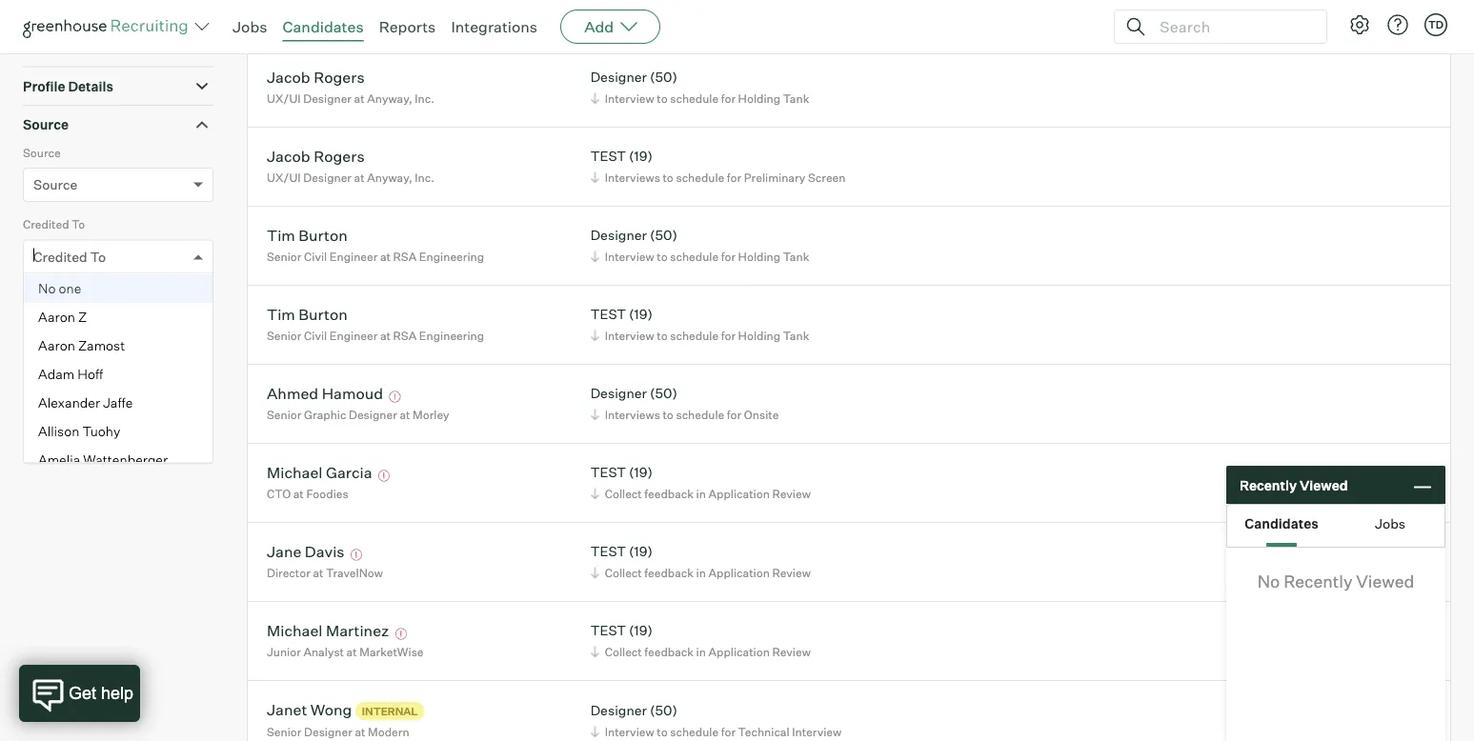 Task type: vqa. For each thing, say whether or not it's contained in the screenshot.
topmost No
yes



Task type: locate. For each thing, give the bounding box(es) containing it.
collect feedback in application review link
[[588, 485, 816, 503], [588, 564, 816, 582], [588, 643, 816, 661]]

0 vertical spatial test (19) collect feedback in application review
[[591, 464, 811, 501]]

michael garcia has been in application review for more than 5 days image
[[376, 471, 393, 482]]

1 vertical spatial tim burton senior civil engineer at rsa engineering
[[267, 305, 484, 343]]

for
[[721, 12, 736, 26], [721, 91, 736, 106], [727, 170, 742, 185], [721, 249, 736, 264], [721, 329, 736, 343], [727, 408, 742, 422], [721, 725, 736, 739]]

anyway, for designer
[[367, 91, 413, 106]]

1 tim burton senior civil engineer at rsa engineering from the top
[[267, 226, 484, 264]]

4 test from the top
[[591, 544, 626, 560]]

civil for test (19)
[[304, 329, 327, 343]]

interview
[[605, 12, 655, 26], [605, 91, 655, 106], [605, 249, 655, 264], [605, 329, 655, 343], [605, 725, 655, 739], [792, 725, 842, 739]]

(50) down the interview to schedule for holding tank
[[650, 69, 678, 85]]

jobs
[[233, 17, 267, 36], [23, 39, 55, 56], [1376, 516, 1406, 532]]

list box containing no one
[[24, 274, 213, 474]]

1 test from the top
[[591, 148, 626, 165]]

1 vertical spatial jacob rogers link
[[267, 147, 365, 168]]

3 test (19) collect feedback in application review from the top
[[591, 623, 811, 659]]

rsa
[[393, 249, 417, 264], [393, 329, 417, 343]]

cto at foodies
[[267, 487, 349, 501]]

0 horizontal spatial no
[[38, 280, 56, 297]]

1 vertical spatial jobs
[[23, 39, 55, 56]]

designer inside designer (50) interview to schedule for technical interview
[[591, 703, 647, 719]]

burton for designer
[[299, 226, 348, 245]]

janet wong link
[[267, 700, 352, 722]]

0 horizontal spatial candidates
[[283, 17, 364, 36]]

list box
[[24, 274, 213, 474]]

1 vertical spatial anyway,
[[367, 170, 413, 185]]

ahmed hamoud
[[267, 384, 383, 403]]

foodies
[[306, 487, 349, 501]]

to
[[72, 218, 85, 232], [90, 249, 106, 265]]

wattenberger
[[83, 452, 168, 468]]

recently
[[1240, 477, 1297, 494], [1284, 572, 1353, 592]]

0 vertical spatial interviews
[[605, 170, 660, 185]]

to up 'no one' option
[[90, 249, 106, 265]]

source for source element
[[23, 116, 69, 133]]

1 vertical spatial civil
[[304, 329, 327, 343]]

1 aaron from the top
[[38, 309, 75, 325]]

1 engineer from the top
[[330, 249, 378, 264]]

3 review from the top
[[773, 645, 811, 659]]

test for ux/ui designer at anyway, inc.
[[591, 148, 626, 165]]

inc. for test (19)
[[415, 170, 435, 185]]

1 vertical spatial test (19) collect feedback in application review
[[591, 544, 811, 580]]

4 holding from the top
[[738, 329, 781, 343]]

tim
[[267, 226, 295, 245], [267, 305, 295, 324]]

2 engineer from the top
[[330, 329, 378, 343]]

1 vertical spatial designer (50) interview to schedule for holding tank
[[591, 227, 810, 264]]

1 vertical spatial review
[[773, 566, 811, 580]]

to inside "link"
[[657, 12, 668, 26]]

michael garcia
[[267, 463, 372, 482]]

test for junior analyst at marketwise
[[591, 623, 626, 639]]

michael up the cto at foodies
[[267, 463, 323, 482]]

no for no one
[[38, 280, 56, 297]]

holding inside test (19) interview to schedule for holding tank
[[738, 329, 781, 343]]

2 test (19) collect feedback in application review from the top
[[591, 544, 811, 580]]

1 vertical spatial interviews
[[605, 408, 660, 422]]

aaron zamost option
[[24, 331, 213, 360]]

designer (50) interview to schedule for holding tank down the interview to schedule for holding tank
[[591, 69, 810, 106]]

schedule up designer (50) interviews to schedule for onsite
[[670, 329, 719, 343]]

2 horizontal spatial jobs
[[1376, 516, 1406, 532]]

tim burton senior civil engineer at rsa engineering for test
[[267, 305, 484, 343]]

1 vertical spatial collect feedback in application review link
[[588, 564, 816, 582]]

test for director at travelnow
[[591, 544, 626, 560]]

0 vertical spatial feedback
[[645, 487, 694, 501]]

holding
[[738, 12, 781, 26], [738, 91, 781, 106], [738, 249, 781, 264], [738, 329, 781, 343]]

rogers
[[314, 67, 365, 86], [314, 147, 365, 166]]

interviews inside designer (50) interviews to schedule for onsite
[[605, 408, 660, 422]]

2 jacob from the top
[[267, 147, 311, 166]]

alexander jaffe
[[38, 394, 133, 411]]

1 vertical spatial burton
[[299, 305, 348, 324]]

1 holding from the top
[[738, 12, 781, 26]]

1 jacob rogers link from the top
[[267, 67, 365, 89]]

0 vertical spatial in
[[697, 487, 706, 501]]

2 collect feedback in application review link from the top
[[588, 564, 816, 582]]

2 civil from the top
[[304, 329, 327, 343]]

2 michael from the top
[[267, 621, 323, 640]]

ux/ui
[[267, 91, 301, 106], [267, 170, 301, 185]]

schedule right add popup button
[[670, 12, 719, 26]]

3 (50) from the top
[[650, 385, 678, 402]]

1 vertical spatial no
[[1258, 572, 1281, 592]]

0 vertical spatial designer (50) interview to schedule for holding tank
[[591, 69, 810, 106]]

no for no recently viewed
[[1258, 572, 1281, 592]]

schedule left onsite
[[676, 408, 725, 422]]

no recently viewed
[[1258, 572, 1415, 592]]

tank for second interview to schedule for holding tank "link" from the top
[[783, 91, 810, 106]]

2 engineering from the top
[[419, 329, 484, 343]]

1 vertical spatial rsa
[[393, 329, 417, 343]]

1 collect feedback in application review link from the top
[[588, 485, 816, 503]]

2 vertical spatial review
[[773, 645, 811, 659]]

None field
[[33, 241, 38, 273]]

1 interviews from the top
[[605, 170, 660, 185]]

0 vertical spatial viewed
[[1300, 477, 1349, 494]]

0 vertical spatial engineer
[[330, 249, 378, 264]]

michael
[[267, 463, 323, 482], [267, 621, 323, 640]]

0 vertical spatial credited
[[23, 218, 69, 232]]

aaron zamost
[[38, 337, 125, 354]]

1 vertical spatial source
[[23, 146, 61, 160]]

2 vertical spatial in
[[697, 645, 706, 659]]

test inside 'test (19) interviews to schedule for preliminary screen'
[[591, 148, 626, 165]]

aaron for aaron z
[[38, 309, 75, 325]]

1 jacob rogers ux/ui designer at anyway, inc. from the top
[[267, 67, 435, 106]]

interviews to schedule for preliminary screen link
[[588, 168, 851, 187]]

2 ux/ui from the top
[[267, 170, 301, 185]]

5 (19) from the top
[[629, 623, 653, 639]]

no one
[[38, 280, 81, 297]]

to down source element
[[72, 218, 85, 232]]

allison tuohy option
[[24, 417, 213, 446]]

designer (50) interviews to schedule for onsite
[[591, 385, 779, 422]]

candidates right jobs link
[[283, 17, 364, 36]]

1 vertical spatial aaron
[[38, 337, 75, 354]]

collect
[[605, 487, 642, 501], [605, 566, 642, 580], [605, 645, 642, 659]]

tab list containing candidates
[[1228, 505, 1445, 547]]

0 vertical spatial civil
[[304, 249, 327, 264]]

1 rsa from the top
[[393, 249, 417, 264]]

1 vertical spatial feedback
[[645, 566, 694, 580]]

1 vertical spatial viewed
[[1357, 572, 1415, 592]]

2 (50) from the top
[[650, 227, 678, 244]]

0 vertical spatial burton
[[299, 226, 348, 245]]

schedule for second interview to schedule for holding tank "link" from the top
[[670, 91, 719, 106]]

jobs left 'candidates' link
[[233, 17, 267, 36]]

0 vertical spatial aaron
[[38, 309, 75, 325]]

0 vertical spatial inc.
[[415, 91, 435, 106]]

3 senior from the top
[[267, 408, 302, 422]]

1 horizontal spatial candidates
[[1245, 516, 1319, 532]]

0 vertical spatial candidates
[[283, 17, 364, 36]]

senior
[[267, 249, 302, 264], [267, 329, 302, 343], [267, 408, 302, 422], [267, 726, 302, 740]]

2 in from the top
[[697, 566, 706, 580]]

0 vertical spatial jobs
[[233, 17, 267, 36]]

schedule left technical
[[670, 725, 719, 739]]

tim burton link for designer
[[267, 226, 348, 248]]

1 vertical spatial engineer
[[330, 329, 378, 343]]

tim burton link for test
[[267, 305, 348, 327]]

aaron up adam
[[38, 337, 75, 354]]

1 vertical spatial in
[[697, 566, 706, 580]]

0 vertical spatial jacob rogers link
[[267, 67, 365, 89]]

credited
[[23, 218, 69, 232], [33, 249, 87, 265]]

0 vertical spatial tim burton senior civil engineer at rsa engineering
[[267, 226, 484, 264]]

jane
[[267, 542, 302, 561]]

2 designer (50) interview to schedule for holding tank from the top
[[591, 227, 810, 264]]

interview for third interview to schedule for holding tank "link" from the top of the page
[[605, 249, 655, 264]]

2 rogers from the top
[[314, 147, 365, 166]]

1 engineering from the top
[[419, 249, 484, 264]]

1 vertical spatial engineering
[[419, 329, 484, 343]]

to inside designer (50) interview to schedule for technical interview
[[657, 725, 668, 739]]

1 collect from the top
[[605, 487, 642, 501]]

interview inside test (19) interview to schedule for holding tank
[[605, 329, 655, 343]]

test
[[591, 148, 626, 165], [591, 306, 626, 323], [591, 464, 626, 481], [591, 544, 626, 560], [591, 623, 626, 639]]

to inside 'test (19) interviews to schedule for preliminary screen'
[[663, 170, 674, 185]]

1 feedback from the top
[[645, 487, 694, 501]]

1 vertical spatial michael
[[267, 621, 323, 640]]

1 horizontal spatial no
[[1258, 572, 1281, 592]]

2 vertical spatial test (19) collect feedback in application review
[[591, 623, 811, 659]]

0 vertical spatial collect feedback in application review link
[[588, 485, 816, 503]]

3 collect feedback in application review link from the top
[[588, 643, 816, 661]]

junior
[[267, 645, 301, 659]]

0 horizontal spatial to
[[72, 218, 85, 232]]

designer (50) interview to schedule for holding tank down interviews to schedule for preliminary screen link
[[591, 227, 810, 264]]

interview to schedule for holding tank
[[605, 12, 810, 26]]

2 burton from the top
[[299, 305, 348, 324]]

0 vertical spatial jacob rogers ux/ui designer at anyway, inc.
[[267, 67, 435, 106]]

for inside test (19) interview to schedule for holding tank
[[721, 329, 736, 343]]

4 senior from the top
[[267, 726, 302, 740]]

2 vertical spatial feedback
[[645, 645, 694, 659]]

1 anyway, from the top
[[367, 91, 413, 106]]

0 vertical spatial rsa
[[393, 249, 417, 264]]

jobs up profile
[[23, 39, 55, 56]]

(50) up interviews to schedule for onsite link
[[650, 385, 678, 402]]

jane davis
[[267, 542, 345, 561]]

engineering
[[419, 249, 484, 264], [419, 329, 484, 343]]

burton
[[299, 226, 348, 245], [299, 305, 348, 324]]

1 tim burton link from the top
[[267, 226, 348, 248]]

credited to up 'no one'
[[23, 218, 85, 232]]

collect for jane davis
[[605, 566, 642, 580]]

to inside designer (50) interviews to schedule for onsite
[[663, 408, 674, 422]]

1 vertical spatial to
[[90, 249, 106, 265]]

interview to schedule for holding tank link
[[588, 10, 814, 28], [588, 89, 814, 107], [588, 248, 814, 266], [588, 327, 814, 345]]

interview for the interview to schedule for technical interview link
[[605, 725, 655, 739]]

1 vertical spatial jacob rogers ux/ui designer at anyway, inc.
[[267, 147, 435, 185]]

1 tim from the top
[[267, 226, 295, 245]]

to for third interview to schedule for holding tank "link" from the top of the page
[[657, 249, 668, 264]]

review for jane davis
[[773, 566, 811, 580]]

technical
[[738, 725, 790, 739]]

schedule inside designer (50) interviews to schedule for onsite
[[676, 408, 725, 422]]

2 tank from the top
[[783, 91, 810, 106]]

1 vertical spatial rogers
[[314, 147, 365, 166]]

education
[[23, 376, 89, 393]]

1 burton from the top
[[299, 226, 348, 245]]

reset filters button
[[23, 414, 137, 450]]

1 inc. from the top
[[415, 91, 435, 106]]

1 vertical spatial candidates
[[1245, 516, 1319, 532]]

schedule for interviews to schedule for onsite link
[[676, 408, 725, 422]]

1 jacob from the top
[[267, 67, 311, 86]]

4 (50) from the top
[[650, 703, 678, 719]]

5 test from the top
[[591, 623, 626, 639]]

2 review from the top
[[773, 566, 811, 580]]

schedule inside 'test (19) interviews to schedule for preliminary screen'
[[676, 170, 725, 185]]

(50) inside designer (50) interviews to schedule for onsite
[[650, 385, 678, 402]]

0 horizontal spatial viewed
[[1300, 477, 1349, 494]]

1 senior from the top
[[267, 249, 302, 264]]

integrations
[[451, 17, 538, 36]]

aaron inside aaron z option
[[38, 309, 75, 325]]

0 vertical spatial recently
[[1240, 477, 1297, 494]]

credited to
[[23, 218, 85, 232], [33, 249, 106, 265]]

candidates
[[283, 17, 364, 36], [1245, 516, 1319, 532]]

tab list
[[1228, 505, 1445, 547]]

screen
[[808, 170, 846, 185]]

1 designer (50) interview to schedule for holding tank from the top
[[591, 69, 810, 106]]

director at travelnow
[[267, 566, 383, 580]]

0 vertical spatial to
[[72, 218, 85, 232]]

2 jacob rogers ux/ui designer at anyway, inc. from the top
[[267, 147, 435, 185]]

1 michael from the top
[[267, 463, 323, 482]]

designer (50) interview to schedule for holding tank for burton
[[591, 227, 810, 264]]

interviews inside 'test (19) interviews to schedule for preliminary screen'
[[605, 170, 660, 185]]

designer (50) interview to schedule for holding tank
[[591, 69, 810, 106], [591, 227, 810, 264]]

michael for michael martinez
[[267, 621, 323, 640]]

for inside designer (50) interviews to schedule for onsite
[[727, 408, 742, 422]]

tank for third interview to schedule for holding tank "link" from the top of the page
[[783, 249, 810, 264]]

(50)
[[650, 69, 678, 85], [650, 227, 678, 244], [650, 385, 678, 402], [650, 703, 678, 719]]

0 vertical spatial tim
[[267, 226, 295, 245]]

2 anyway, from the top
[[367, 170, 413, 185]]

none field inside credited to element
[[33, 241, 38, 273]]

(19) inside test (19) interview to schedule for holding tank
[[629, 306, 653, 323]]

no inside 'no one' option
[[38, 280, 56, 297]]

1 vertical spatial credited
[[33, 249, 87, 265]]

0 vertical spatial rogers
[[314, 67, 365, 86]]

pipeline
[[23, 338, 75, 354]]

reports link
[[379, 17, 436, 36]]

in
[[697, 487, 706, 501], [697, 566, 706, 580], [697, 645, 706, 659]]

1 interview to schedule for holding tank link from the top
[[588, 10, 814, 28]]

0 vertical spatial review
[[773, 487, 811, 501]]

test inside test (19) interview to schedule for holding tank
[[591, 306, 626, 323]]

1 (50) from the top
[[650, 69, 678, 85]]

interviews
[[605, 170, 660, 185], [605, 408, 660, 422]]

0 vertical spatial jacob
[[267, 67, 311, 86]]

0 vertical spatial no
[[38, 280, 56, 297]]

tank inside test (19) interview to schedule for holding tank
[[783, 329, 810, 343]]

zamost
[[78, 337, 125, 354]]

0 vertical spatial anyway,
[[367, 91, 413, 106]]

jacob
[[267, 67, 311, 86], [267, 147, 311, 166]]

michael up 'junior'
[[267, 621, 323, 640]]

profile details
[[23, 78, 113, 95]]

0 vertical spatial source
[[23, 116, 69, 133]]

2 jacob rogers link from the top
[[267, 147, 365, 168]]

jacob for test
[[267, 147, 311, 166]]

3 feedback from the top
[[645, 645, 694, 659]]

3 test from the top
[[591, 464, 626, 481]]

jacob rogers link
[[267, 67, 365, 89], [267, 147, 365, 168]]

2 tim burton senior civil engineer at rsa engineering from the top
[[267, 305, 484, 343]]

0 vertical spatial engineering
[[419, 249, 484, 264]]

2 aaron from the top
[[38, 337, 75, 354]]

engineer for designer (50)
[[330, 249, 378, 264]]

3 holding from the top
[[738, 249, 781, 264]]

engineer
[[330, 249, 378, 264], [330, 329, 378, 343]]

1 (19) from the top
[[629, 148, 653, 165]]

inc. for designer (50)
[[415, 91, 435, 106]]

schedule inside designer (50) interview to schedule for technical interview
[[670, 725, 719, 739]]

for inside 'test (19) interviews to schedule for preliminary screen'
[[727, 170, 742, 185]]

to inside test (19) interview to schedule for holding tank
[[657, 329, 668, 343]]

tank
[[783, 12, 810, 26], [783, 91, 810, 106], [783, 249, 810, 264], [783, 329, 810, 343]]

tim burton senior civil engineer at rsa engineering for designer
[[267, 226, 484, 264]]

for for second interview to schedule for holding tank "link" from the top
[[721, 91, 736, 106]]

candidates down recently viewed
[[1245, 516, 1319, 532]]

td button
[[1425, 13, 1448, 36]]

4 (19) from the top
[[629, 544, 653, 560]]

3 collect from the top
[[605, 645, 642, 659]]

to for interviews to schedule for preliminary screen link
[[663, 170, 674, 185]]

1 vertical spatial inc.
[[415, 170, 435, 185]]

2 collect from the top
[[605, 566, 642, 580]]

jacob rogers link for test
[[267, 147, 365, 168]]

3 tank from the top
[[783, 249, 810, 264]]

0 vertical spatial michael
[[267, 463, 323, 482]]

2 test from the top
[[591, 306, 626, 323]]

credited to up one
[[33, 249, 106, 265]]

1 in from the top
[[697, 487, 706, 501]]

schedule up 'test (19) interviews to schedule for preliminary screen'
[[670, 91, 719, 106]]

aaron inside aaron zamost option
[[38, 337, 75, 354]]

(50) down interviews to schedule for preliminary screen link
[[650, 227, 678, 244]]

3 interview to schedule for holding tank link from the top
[[588, 248, 814, 266]]

(50) up the interview to schedule for technical interview link
[[650, 703, 678, 719]]

1 civil from the top
[[304, 249, 327, 264]]

aaron left z
[[38, 309, 75, 325]]

tim burton senior civil engineer at rsa engineering
[[267, 226, 484, 264], [267, 305, 484, 343]]

ux/ui for designer (50)
[[267, 91, 301, 106]]

davis
[[305, 542, 345, 561]]

janet wong
[[267, 700, 352, 719]]

0 vertical spatial collect
[[605, 487, 642, 501]]

2 holding from the top
[[738, 91, 781, 106]]

inc.
[[415, 91, 435, 106], [415, 170, 435, 185]]

0 vertical spatial ux/ui
[[267, 91, 301, 106]]

at
[[312, 12, 323, 26], [354, 91, 365, 106], [354, 170, 365, 185], [380, 249, 391, 264], [380, 329, 391, 343], [400, 408, 410, 422], [293, 487, 304, 501], [313, 566, 324, 580], [347, 645, 357, 659], [355, 726, 366, 740]]

designer
[[591, 69, 647, 85], [303, 91, 352, 106], [303, 170, 352, 185], [591, 227, 647, 244], [591, 385, 647, 402], [349, 408, 397, 422], [591, 703, 647, 719], [304, 726, 353, 740]]

schedule up test (19) interview to schedule for holding tank
[[670, 249, 719, 264]]

1 tank from the top
[[783, 12, 810, 26]]

2 vertical spatial collect
[[605, 645, 642, 659]]

1 vertical spatial tim burton link
[[267, 305, 348, 327]]

reset filters
[[51, 423, 128, 440]]

2 rsa from the top
[[393, 329, 417, 343]]

4 tank from the top
[[783, 329, 810, 343]]

3 in from the top
[[697, 645, 706, 659]]

for inside designer (50) interview to schedule for technical interview
[[721, 725, 736, 739]]

review
[[773, 487, 811, 501], [773, 566, 811, 580], [773, 645, 811, 659]]

2 tim burton link from the top
[[267, 305, 348, 327]]

0 vertical spatial tim burton link
[[267, 226, 348, 248]]

1 rogers from the top
[[314, 67, 365, 86]]

2 tim from the top
[[267, 305, 295, 324]]

source element
[[23, 144, 214, 216]]

2 vertical spatial jobs
[[1376, 516, 1406, 532]]

2 feedback from the top
[[645, 566, 694, 580]]

2 vertical spatial collect feedback in application review link
[[588, 643, 816, 661]]

feedback for michael martinez
[[645, 645, 694, 659]]

interviews to schedule for onsite link
[[588, 406, 784, 424]]

1 test (19) collect feedback in application review from the top
[[591, 464, 811, 501]]

0 horizontal spatial jobs
[[23, 39, 55, 56]]

1 vertical spatial tim
[[267, 305, 295, 324]]

jobs up no recently viewed
[[1376, 516, 1406, 532]]

1 vertical spatial jacob
[[267, 147, 311, 166]]

(50) for senior graphic designer at morley
[[650, 385, 678, 402]]

add button
[[561, 10, 661, 44]]

2 (19) from the top
[[629, 306, 653, 323]]

no one option
[[24, 274, 213, 303]]

1 ux/ui from the top
[[267, 91, 301, 106]]

to for second interview to schedule for holding tank "link" from the top
[[657, 91, 668, 106]]

1 vertical spatial ux/ui
[[267, 170, 301, 185]]

(50) inside designer (50) interview to schedule for technical interview
[[650, 703, 678, 719]]

2 inc. from the top
[[415, 170, 435, 185]]

jacob rogers ux/ui designer at anyway, inc. for test
[[267, 147, 435, 185]]

schedule left preliminary
[[676, 170, 725, 185]]

2 interviews from the top
[[605, 408, 660, 422]]

jacob rogers ux/ui designer at anyway, inc.
[[267, 67, 435, 106], [267, 147, 435, 185]]

1 vertical spatial collect
[[605, 566, 642, 580]]

amelia wattenberger option
[[24, 446, 213, 474]]

to
[[657, 12, 668, 26], [657, 91, 668, 106], [663, 170, 674, 185], [657, 249, 668, 264], [657, 329, 668, 343], [663, 408, 674, 422], [657, 725, 668, 739]]

feedback
[[645, 487, 694, 501], [645, 566, 694, 580], [645, 645, 694, 659]]

to for first interview to schedule for holding tank "link" from the bottom
[[657, 329, 668, 343]]

schedule inside test (19) interview to schedule for holding tank
[[670, 329, 719, 343]]

holding inside "link"
[[738, 12, 781, 26]]

(19) inside 'test (19) interviews to schedule for preliminary screen'
[[629, 148, 653, 165]]



Task type: describe. For each thing, give the bounding box(es) containing it.
(19) for ux/ui designer at anyway, inc.
[[629, 148, 653, 165]]

cto
[[267, 487, 291, 501]]

ahmed
[[267, 384, 319, 403]]

in for jane davis
[[697, 566, 706, 580]]

student at n/a
[[267, 12, 347, 26]]

jane davis link
[[267, 542, 345, 564]]

one
[[59, 280, 81, 297]]

1 horizontal spatial viewed
[[1357, 572, 1415, 592]]

tuohy
[[82, 423, 120, 440]]

interview for first interview to schedule for holding tank "link" from the bottom
[[605, 329, 655, 343]]

test (19) collect feedback in application review for michael martinez
[[591, 623, 811, 659]]

holding for second interview to schedule for holding tank "link" from the top
[[738, 91, 781, 106]]

td
[[1429, 18, 1444, 31]]

adam hoff
[[38, 366, 103, 382]]

student
[[267, 12, 310, 26]]

configure image
[[1349, 13, 1372, 36]]

test (19) collect feedback in application review for jane davis
[[591, 544, 811, 580]]

engineer for test (19)
[[330, 329, 378, 343]]

michael martinez link
[[267, 621, 389, 643]]

internal
[[362, 705, 418, 718]]

hoff
[[77, 366, 103, 382]]

test for senior civil engineer at rsa engineering
[[591, 306, 626, 323]]

for for the interview to schedule for technical interview link
[[721, 725, 736, 739]]

credited to element
[[23, 216, 214, 474]]

adam
[[38, 366, 74, 382]]

jane davis has been in application review for more than 5 days image
[[348, 550, 365, 561]]

tank inside "link"
[[783, 12, 810, 26]]

application type
[[23, 1, 133, 17]]

michael martinez has been in application review for more than 5 days image
[[393, 629, 410, 640]]

aaron z option
[[24, 303, 213, 331]]

jobs link
[[233, 17, 267, 36]]

morley
[[413, 408, 450, 422]]

designer (50) interview to schedule for holding tank for rogers
[[591, 69, 810, 106]]

schedule for the interview to schedule for technical interview link
[[670, 725, 719, 739]]

alexander jaffe option
[[24, 389, 213, 417]]

tasks
[[78, 338, 116, 354]]

holding for first interview to schedule for holding tank "link" from the bottom
[[738, 329, 781, 343]]

anyway, for test
[[367, 170, 413, 185]]

alexander
[[38, 394, 100, 411]]

senior graphic designer at morley
[[267, 408, 450, 422]]

reports
[[379, 17, 436, 36]]

engineering for test (19)
[[419, 329, 484, 343]]

1 vertical spatial credited to
[[33, 249, 106, 265]]

(19) for junior analyst at marketwise
[[629, 623, 653, 639]]

senior designer at modern
[[267, 726, 410, 740]]

test (19) interview to schedule for holding tank
[[591, 306, 810, 343]]

2 vertical spatial source
[[33, 177, 78, 193]]

collect for michael martinez
[[605, 645, 642, 659]]

to for interviews to schedule for onsite link
[[663, 408, 674, 422]]

to for the interview to schedule for technical interview link
[[657, 725, 668, 739]]

source for credited to element
[[23, 146, 61, 160]]

1 vertical spatial recently
[[1284, 572, 1353, 592]]

jacob for designer
[[267, 67, 311, 86]]

wong
[[311, 700, 352, 719]]

amelia wattenberger
[[38, 452, 168, 468]]

tank for first interview to schedule for holding tank "link" from the bottom
[[783, 329, 810, 343]]

janet
[[267, 700, 307, 719]]

candidates link
[[283, 17, 364, 36]]

rsa for test (19)
[[393, 329, 417, 343]]

collect feedback in application review link for michael martinez
[[588, 643, 816, 661]]

aaron z
[[38, 309, 87, 325]]

schedule inside interview to schedule for holding tank "link"
[[670, 12, 719, 26]]

schedule for third interview to schedule for holding tank "link" from the top of the page
[[670, 249, 719, 264]]

holding for third interview to schedule for holding tank "link" from the top of the page
[[738, 249, 781, 264]]

(50) for ux/ui designer at anyway, inc.
[[650, 69, 678, 85]]

for for first interview to schedule for holding tank "link" from the bottom
[[721, 329, 736, 343]]

details
[[68, 78, 113, 95]]

2 interview to schedule for holding tank link from the top
[[588, 89, 814, 107]]

in for michael martinez
[[697, 645, 706, 659]]

designer (50) interview to schedule for technical interview
[[591, 703, 842, 739]]

interviews for designer
[[605, 408, 660, 422]]

(50) for senior civil engineer at rsa engineering
[[650, 227, 678, 244]]

hamoud
[[322, 384, 383, 403]]

modern
[[368, 726, 410, 740]]

for for interviews to schedule for preliminary screen link
[[727, 170, 742, 185]]

1 review from the top
[[773, 487, 811, 501]]

graphic
[[304, 408, 346, 422]]

ux/ui for test (19)
[[267, 170, 301, 185]]

review for michael martinez
[[773, 645, 811, 659]]

z
[[78, 309, 87, 325]]

allison tuohy
[[38, 423, 120, 440]]

interview inside interview to schedule for holding tank "link"
[[605, 12, 655, 26]]

travelnow
[[326, 566, 383, 580]]

2 senior from the top
[[267, 329, 302, 343]]

pipeline tasks
[[23, 338, 116, 354]]

for inside "link"
[[721, 12, 736, 26]]

onsite
[[744, 408, 779, 422]]

amelia
[[38, 452, 80, 468]]

3 (19) from the top
[[629, 464, 653, 481]]

rogers for designer
[[314, 67, 365, 86]]

integrations link
[[451, 17, 538, 36]]

(50) for senior designer at modern
[[650, 703, 678, 719]]

adam hoff option
[[24, 360, 213, 389]]

4 interview to schedule for holding tank link from the top
[[588, 327, 814, 345]]

rsa for designer (50)
[[393, 249, 417, 264]]

burton for test
[[299, 305, 348, 324]]

Search text field
[[1155, 13, 1310, 41]]

preliminary
[[744, 170, 806, 185]]

analyst
[[304, 645, 344, 659]]

michael for michael garcia
[[267, 463, 323, 482]]

schedule for first interview to schedule for holding tank "link" from the bottom
[[670, 329, 719, 343]]

recently viewed
[[1240, 477, 1349, 494]]

interviews for test
[[605, 170, 660, 185]]

test (19) interviews to schedule for preliminary screen
[[591, 148, 846, 185]]

garcia
[[326, 463, 372, 482]]

collect feedback in application review link for jane davis
[[588, 564, 816, 582]]

profile
[[23, 78, 65, 95]]

director
[[267, 566, 311, 580]]

filters
[[90, 423, 128, 440]]

collect feedback in application review link for michael garcia
[[588, 485, 816, 503]]

tim for designer
[[267, 226, 295, 245]]

reset
[[51, 423, 87, 440]]

michael garcia link
[[267, 463, 372, 485]]

schedule for interviews to schedule for preliminary screen link
[[676, 170, 725, 185]]

interview for second interview to schedule for holding tank "link" from the top
[[605, 91, 655, 106]]

ahmed hamoud has been in onsite for more than 21 days image
[[387, 392, 404, 403]]

ahmed hamoud link
[[267, 384, 383, 406]]

type
[[101, 1, 133, 17]]

junior analyst at marketwise
[[267, 645, 424, 659]]

interview to schedule for technical interview link
[[588, 723, 847, 741]]

for for interviews to schedule for onsite link
[[727, 408, 742, 422]]

(19) for senior civil engineer at rsa engineering
[[629, 306, 653, 323]]

1 horizontal spatial to
[[90, 249, 106, 265]]

aaron for aaron zamost
[[38, 337, 75, 354]]

jacob rogers link for designer
[[267, 67, 365, 89]]

jacob rogers ux/ui designer at anyway, inc. for designer
[[267, 67, 435, 106]]

list box inside credited to element
[[24, 274, 213, 474]]

td button
[[1421, 10, 1452, 40]]

responsibility
[[23, 299, 116, 316]]

feedback for jane davis
[[645, 566, 694, 580]]

michael martinez
[[267, 621, 389, 640]]

for for third interview to schedule for holding tank "link" from the top of the page
[[721, 249, 736, 264]]

marketwise
[[360, 645, 424, 659]]

tim for test
[[267, 305, 295, 324]]

designer inside designer (50) interviews to schedule for onsite
[[591, 385, 647, 402]]

0 vertical spatial credited to
[[23, 218, 85, 232]]

greenhouse recruiting image
[[23, 15, 194, 38]]

civil for designer (50)
[[304, 249, 327, 264]]

add
[[585, 17, 614, 36]]

martinez
[[326, 621, 389, 640]]

allison
[[38, 423, 79, 440]]

1 horizontal spatial jobs
[[233, 17, 267, 36]]

rogers for test
[[314, 147, 365, 166]]

engineering for designer (50)
[[419, 249, 484, 264]]

jaffe
[[103, 394, 133, 411]]

n/a
[[325, 12, 347, 26]]

(19) for director at travelnow
[[629, 544, 653, 560]]



